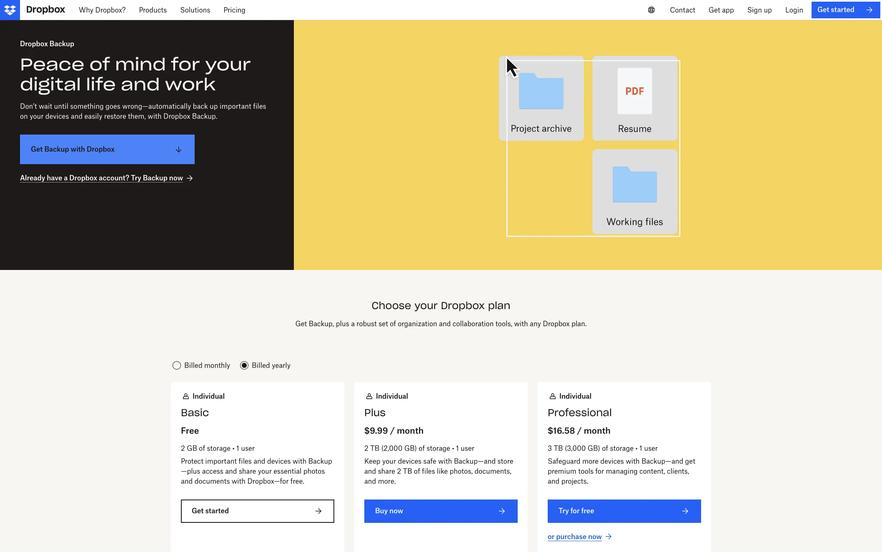 Task type: describe. For each thing, give the bounding box(es) containing it.
and inside 'peace of mind for your digital life and work'
[[121, 74, 160, 95]]

and left more.
[[364, 478, 376, 486]]

and down —plus
[[181, 478, 193, 486]]

(3,000
[[565, 444, 586, 453]]

projects.
[[561, 478, 588, 486]]

login
[[785, 6, 803, 14]]

get for the leftmost get started "link"
[[192, 507, 204, 515]]

devices inside safeguard more devices with backup—and get premium tools for managing content, clients, and projects.
[[600, 458, 624, 466]]

any
[[530, 320, 541, 328]]

of right the "gb" on the bottom left
[[199, 444, 205, 453]]

pricing
[[224, 6, 246, 14]]

for inside try for free link
[[571, 507, 580, 515]]

backup—and inside keep your devices safe with backup—and store and share 2 tb of files like photos, documents, and more.
[[454, 458, 496, 466]]

easily
[[84, 112, 102, 121]]

keep
[[364, 458, 380, 466]]

• for plus
[[452, 444, 454, 453]]

up inside don't wait until something goes wrong—automatically back up important files on your devices and easily restore them, with dropbox backup.
[[210, 102, 218, 111]]

solutions button
[[174, 0, 217, 20]]

already have a dropbox account? try backup now
[[20, 174, 183, 182]]

get backup with dropbox link
[[20, 135, 195, 164]]

more
[[582, 458, 599, 466]]

back
[[193, 102, 208, 111]]

until
[[54, 102, 68, 111]]

tools
[[578, 468, 594, 476]]

pricing link
[[217, 0, 252, 20]]

yearly
[[272, 361, 291, 370]]

safeguard more devices with backup—and get premium tools for managing content, clients, and projects.
[[548, 458, 695, 486]]

/ for professional
[[577, 425, 582, 436]]

get for get backup with dropbox link
[[31, 145, 43, 154]]

plus
[[364, 406, 386, 419]]

billed yearly
[[252, 361, 291, 370]]

with right documents
[[232, 478, 246, 486]]

managing
[[606, 468, 638, 476]]

important inside "protect important files and devices with backup —plus access and share your essential photos and documents with dropbox—for free."
[[205, 458, 237, 466]]

protect
[[181, 458, 203, 466]]

tb for professional
[[554, 444, 563, 453]]

gb) for professional
[[588, 444, 600, 453]]

dropbox inside don't wait until something goes wrong—automatically back up important files on your devices and easily restore them, with dropbox backup.
[[163, 112, 190, 121]]

0 horizontal spatial try
[[131, 174, 141, 182]]

backup—and inside safeguard more devices with backup—and get premium tools for managing content, clients, and projects.
[[642, 458, 683, 466]]

gb
[[187, 444, 197, 453]]

sign up link
[[741, 0, 779, 20]]

started for the right get started "link"
[[831, 6, 855, 14]]

solutions
[[180, 6, 210, 14]]

safe
[[423, 458, 436, 466]]

purchase
[[556, 533, 587, 541]]

wait
[[39, 102, 52, 111]]

contact
[[670, 6, 695, 14]]

backup.
[[192, 112, 217, 121]]

already
[[20, 174, 45, 182]]

individual for basic
[[193, 392, 225, 401]]

or
[[548, 533, 555, 541]]

and right access
[[225, 468, 237, 476]]

more.
[[378, 478, 396, 486]]

0 horizontal spatial now
[[169, 174, 183, 182]]

try for free link
[[548, 500, 701, 523]]

account?
[[99, 174, 129, 182]]

and inside don't wait until something goes wrong—automatically back up important files on your devices and easily restore them, with dropbox backup.
[[71, 112, 83, 121]]

or purchase now
[[548, 533, 602, 541]]

get started for the leftmost get started "link"
[[192, 507, 229, 515]]

premium
[[548, 468, 577, 476]]

get app button
[[702, 0, 741, 20]]

choose
[[372, 299, 411, 312]]

essential
[[274, 468, 302, 476]]

with up essential
[[293, 458, 307, 466]]

peace
[[20, 54, 84, 75]]

basic
[[181, 406, 209, 419]]

backup up peace
[[50, 40, 74, 48]]

share inside keep your devices safe with backup—and store and share 2 tb of files like photos, documents, and more.
[[378, 468, 395, 476]]

backup,
[[309, 320, 334, 328]]

of inside keep your devices safe with backup—and store and share 2 tb of files like photos, documents, and more.
[[414, 468, 420, 476]]

1 horizontal spatial get started link
[[812, 2, 881, 18]]

work
[[165, 74, 216, 95]]

1 vertical spatial now
[[390, 507, 403, 515]]

safeguard
[[548, 458, 581, 466]]

dropbox right have
[[69, 174, 97, 182]]

1 storage from the left
[[207, 444, 231, 453]]

get left backup,
[[295, 320, 307, 328]]

or purchase now link
[[548, 532, 614, 542]]

your inside 'peace of mind for your digital life and work'
[[205, 54, 251, 75]]

billed monthly
[[184, 361, 230, 370]]

individual for plus
[[376, 392, 408, 401]]

dropbox?
[[95, 6, 126, 14]]

—plus
[[181, 468, 200, 476]]

monthly
[[204, 361, 230, 370]]

dropbox right any
[[543, 320, 570, 328]]

backup up have
[[44, 145, 69, 154]]

• for professional
[[636, 444, 638, 453]]

goes
[[106, 102, 120, 111]]

already have a dropbox account? try backup now link
[[20, 173, 195, 183]]

buy now
[[375, 507, 403, 515]]

1 vertical spatial a
[[351, 320, 355, 328]]

like
[[437, 468, 448, 476]]

2 tb (2,000 gb) of storage • 1 user
[[364, 444, 474, 453]]

dropbox up the already have a dropbox account? try backup now
[[87, 145, 115, 154]]

digital
[[20, 74, 81, 95]]

documents
[[195, 478, 230, 486]]

access
[[202, 468, 223, 476]]

your inside keep your devices safe with backup—and store and share 2 tb of files like photos, documents, and more.
[[382, 458, 396, 466]]

organization
[[398, 320, 437, 328]]

get for "get app" popup button
[[709, 6, 720, 14]]

get app
[[709, 6, 734, 14]]

photos,
[[450, 468, 473, 476]]

app
[[722, 6, 734, 14]]

life
[[86, 74, 116, 95]]

plan
[[488, 299, 511, 312]]

collaboration
[[453, 320, 494, 328]]

plus
[[336, 320, 349, 328]]

1 vertical spatial try
[[559, 507, 569, 515]]

of up safe at the left bottom
[[419, 444, 425, 453]]

on
[[20, 112, 28, 121]]

and inside safeguard more devices with backup—and get premium tools for managing content, clients, and projects.
[[548, 478, 560, 486]]

don't
[[20, 102, 37, 111]]

1 for professional
[[640, 444, 642, 453]]



Task type: locate. For each thing, give the bounding box(es) containing it.
1 horizontal spatial gb)
[[588, 444, 600, 453]]

2 horizontal spatial 1
[[640, 444, 642, 453]]

dropbox—for
[[247, 478, 289, 486]]

share up 'dropbox—for'
[[239, 468, 256, 476]]

2 individual from the left
[[376, 392, 408, 401]]

devices up essential
[[267, 458, 291, 466]]

2 storage from the left
[[427, 444, 450, 453]]

1 share from the left
[[239, 468, 256, 476]]

1 billed from the left
[[184, 361, 203, 370]]

with inside keep your devices safe with backup—and store and share 2 tb of files like photos, documents, and more.
[[438, 458, 452, 466]]

2 up keep on the bottom left
[[364, 444, 368, 453]]

storage for professional
[[610, 444, 634, 453]]

devices
[[45, 112, 69, 121], [267, 458, 291, 466], [398, 458, 422, 466], [600, 458, 624, 466]]

get down documents
[[192, 507, 204, 515]]

and
[[121, 74, 160, 95], [71, 112, 83, 121], [439, 320, 451, 328], [254, 458, 265, 466], [225, 468, 237, 476], [364, 468, 376, 476], [181, 478, 193, 486], [364, 478, 376, 486], [548, 478, 560, 486]]

for inside safeguard more devices with backup—and get premium tools for managing content, clients, and projects.
[[595, 468, 604, 476]]

plan.
[[572, 320, 587, 328]]

1 horizontal spatial get started
[[818, 6, 855, 14]]

2 billed from the left
[[252, 361, 270, 370]]

0 vertical spatial started
[[831, 6, 855, 14]]

1 horizontal spatial share
[[378, 468, 395, 476]]

mind
[[115, 54, 166, 75]]

backup right "account?"
[[143, 174, 168, 182]]

devices inside keep your devices safe with backup—and store and share 2 tb of files like photos, documents, and more.
[[398, 458, 422, 466]]

tb down 2 tb (2,000 gb) of storage • 1 user
[[403, 468, 412, 476]]

0 horizontal spatial /
[[390, 425, 395, 436]]

1 horizontal spatial 2
[[364, 444, 368, 453]]

backup inside "protect important files and devices with backup —plus access and share your essential photos and documents with dropbox—for free."
[[308, 458, 332, 466]]

individual
[[193, 392, 225, 401], [376, 392, 408, 401], [559, 392, 592, 401]]

robust
[[357, 320, 377, 328]]

individual for professional
[[559, 392, 592, 401]]

why
[[79, 6, 93, 14]]

try right "account?"
[[131, 174, 141, 182]]

dropbox down wrong—automatically
[[163, 112, 190, 121]]

1 vertical spatial up
[[210, 102, 218, 111]]

2 left the "gb" on the bottom left
[[181, 444, 185, 453]]

tb right 3
[[554, 444, 563, 453]]

backup—and up photos,
[[454, 458, 496, 466]]

billed left monthly
[[184, 361, 203, 370]]

0 horizontal spatial share
[[239, 468, 256, 476]]

0 vertical spatial important
[[220, 102, 251, 111]]

0 horizontal spatial a
[[64, 174, 68, 182]]

with down wrong—automatically
[[148, 112, 162, 121]]

get up already at top
[[31, 145, 43, 154]]

$9.99
[[364, 425, 388, 436]]

content,
[[640, 468, 665, 476]]

free
[[581, 507, 594, 515]]

share
[[239, 468, 256, 476], [378, 468, 395, 476]]

and down something
[[71, 112, 83, 121]]

2 horizontal spatial files
[[422, 468, 435, 476]]

user up "protect important files and devices with backup —plus access and share your essential photos and documents with dropbox—for free."
[[241, 444, 255, 453]]

1 vertical spatial get started
[[192, 507, 229, 515]]

tb inside keep your devices safe with backup—and store and share 2 tb of files like photos, documents, and more.
[[403, 468, 412, 476]]

2 horizontal spatial individual
[[559, 392, 592, 401]]

started for the leftmost get started "link"
[[205, 507, 229, 515]]

1 horizontal spatial now
[[390, 507, 403, 515]]

2 backup—and from the left
[[642, 458, 683, 466]]

devices down 'until'
[[45, 112, 69, 121]]

with down easily
[[71, 145, 85, 154]]

don't wait until something goes wrong—automatically back up important files on your devices and easily restore them, with dropbox backup.
[[20, 102, 266, 121]]

0 horizontal spatial 1
[[236, 444, 239, 453]]

2 1 from the left
[[456, 444, 459, 453]]

get left app
[[709, 6, 720, 14]]

2 / from the left
[[577, 425, 582, 436]]

get
[[685, 458, 695, 466]]

documents,
[[475, 468, 512, 476]]

tb up keep on the bottom left
[[370, 444, 380, 453]]

2 horizontal spatial tb
[[554, 444, 563, 453]]

get
[[818, 6, 829, 14], [709, 6, 720, 14], [31, 145, 43, 154], [295, 320, 307, 328], [192, 507, 204, 515]]

peace of mind for your digital life and work
[[20, 54, 251, 95]]

3 tb (3,000 gb) of storage • 1 user
[[548, 444, 658, 453]]

a right have
[[64, 174, 68, 182]]

month up the 3 tb (3,000 gb) of storage • 1 user
[[584, 425, 611, 436]]

individual up basic
[[193, 392, 225, 401]]

get backup with dropbox
[[31, 145, 115, 154]]

photos
[[303, 468, 325, 476]]

1 • from the left
[[232, 444, 235, 453]]

1 for plus
[[456, 444, 459, 453]]

with inside don't wait until something goes wrong—automatically back up important files on your devices and easily restore them, with dropbox backup.
[[148, 112, 162, 121]]

2 for basic
[[181, 444, 185, 453]]

0 vertical spatial get started link
[[812, 2, 881, 18]]

0 vertical spatial for
[[171, 54, 200, 75]]

0 vertical spatial files
[[253, 102, 266, 111]]

and up don't wait until something goes wrong—automatically back up important files on your devices and easily restore them, with dropbox backup. on the top left of the page
[[121, 74, 160, 95]]

0 vertical spatial a
[[64, 174, 68, 182]]

0 horizontal spatial up
[[210, 102, 218, 111]]

tools,
[[496, 320, 512, 328]]

keep your devices safe with backup—and store and share 2 tb of files like photos, documents, and more.
[[364, 458, 513, 486]]

3 storage from the left
[[610, 444, 634, 453]]

store
[[498, 458, 513, 466]]

tb
[[370, 444, 380, 453], [554, 444, 563, 453], [403, 468, 412, 476]]

your inside "protect important files and devices with backup —plus access and share your essential photos and documents with dropbox—for free."
[[258, 468, 272, 476]]

1 horizontal spatial user
[[461, 444, 474, 453]]

0 horizontal spatial •
[[232, 444, 235, 453]]

and down the choose your dropbox plan
[[439, 320, 451, 328]]

gb)
[[404, 444, 417, 453], [588, 444, 600, 453]]

professional
[[548, 406, 612, 419]]

1 horizontal spatial files
[[253, 102, 266, 111]]

1 horizontal spatial individual
[[376, 392, 408, 401]]

2 horizontal spatial user
[[644, 444, 658, 453]]

0 horizontal spatial tb
[[370, 444, 380, 453]]

2 vertical spatial for
[[571, 507, 580, 515]]

of up safeguard more devices with backup—and get premium tools for managing content, clients, and projects.
[[602, 444, 608, 453]]

1 gb) from the left
[[404, 444, 417, 453]]

2 horizontal spatial for
[[595, 468, 604, 476]]

for inside 'peace of mind for your digital life and work'
[[171, 54, 200, 75]]

files inside "protect important files and devices with backup —plus access and share your essential photos and documents with dropbox—for free."
[[239, 458, 252, 466]]

storage up safe at the left bottom
[[427, 444, 450, 453]]

2 inside keep your devices safe with backup—and store and share 2 tb of files like photos, documents, and more.
[[397, 468, 401, 476]]

devices inside "protect important files and devices with backup —plus access and share your essential photos and documents with dropbox—for free."
[[267, 458, 291, 466]]

get inside popup button
[[709, 6, 720, 14]]

0 horizontal spatial 2
[[181, 444, 185, 453]]

2 for plus
[[364, 444, 368, 453]]

files inside keep your devices safe with backup—and store and share 2 tb of files like photos, documents, and more.
[[422, 468, 435, 476]]

1 horizontal spatial tb
[[403, 468, 412, 476]]

backup
[[50, 40, 74, 48], [44, 145, 69, 154], [143, 174, 168, 182], [308, 458, 332, 466]]

of inside 'peace of mind for your digital life and work'
[[89, 54, 110, 75]]

user
[[241, 444, 255, 453], [461, 444, 474, 453], [644, 444, 658, 453]]

3 1 from the left
[[640, 444, 642, 453]]

your
[[205, 54, 251, 75], [30, 112, 44, 121], [414, 299, 438, 312], [382, 458, 396, 466], [258, 468, 272, 476]]

gb) up more
[[588, 444, 600, 453]]

1 vertical spatial started
[[205, 507, 229, 515]]

of
[[89, 54, 110, 75], [390, 320, 396, 328], [199, 444, 205, 453], [419, 444, 425, 453], [602, 444, 608, 453], [414, 468, 420, 476]]

share inside "protect important files and devices with backup —plus access and share your essential photos and documents with dropbox—for free."
[[239, 468, 256, 476]]

month up 2 tb (2,000 gb) of storage • 1 user
[[397, 425, 424, 436]]

try left free
[[559, 507, 569, 515]]

3
[[548, 444, 552, 453]]

1 horizontal spatial up
[[764, 6, 772, 14]]

products
[[139, 6, 167, 14]]

1 up content,
[[640, 444, 642, 453]]

gb) right (2,000
[[404, 444, 417, 453]]

protect important files and devices with backup —plus access and share your essential photos and documents with dropbox—for free.
[[181, 458, 332, 486]]

gb) for plus
[[404, 444, 417, 453]]

clients,
[[667, 468, 689, 476]]

login link
[[779, 0, 810, 20]]

$16.58
[[548, 425, 575, 436]]

user up photos,
[[461, 444, 474, 453]]

1 up "protect important files and devices with backup —plus access and share your essential photos and documents with dropbox—for free."
[[236, 444, 239, 453]]

2 horizontal spatial •
[[636, 444, 638, 453]]

your inside don't wait until something goes wrong—automatically back up important files on your devices and easily restore them, with dropbox backup.
[[30, 112, 44, 121]]

0 horizontal spatial files
[[239, 458, 252, 466]]

1 horizontal spatial •
[[452, 444, 454, 453]]

set
[[379, 320, 388, 328]]

buy
[[375, 507, 388, 515]]

backup up photos
[[308, 458, 332, 466]]

them,
[[128, 112, 146, 121]]

/ for plus
[[390, 425, 395, 436]]

1 individual from the left
[[193, 392, 225, 401]]

products button
[[132, 0, 174, 20]]

storage up managing at the bottom
[[610, 444, 634, 453]]

devices up managing at the bottom
[[600, 458, 624, 466]]

wrong—automatically
[[122, 102, 191, 111]]

get backup, plus a robust set of organization and collaboration tools, with any dropbox plan.
[[295, 320, 587, 328]]

1 horizontal spatial a
[[351, 320, 355, 328]]

1 vertical spatial get started link
[[181, 500, 334, 523]]

1 month from the left
[[397, 425, 424, 436]]

3 user from the left
[[644, 444, 658, 453]]

why dropbox? button
[[72, 0, 132, 20]]

with inside get backup with dropbox link
[[71, 145, 85, 154]]

and down the premium
[[548, 478, 560, 486]]

now
[[169, 174, 183, 182], [390, 507, 403, 515], [588, 533, 602, 541]]

billed for billed monthly
[[184, 361, 203, 370]]

started
[[831, 6, 855, 14], [205, 507, 229, 515]]

0 horizontal spatial individual
[[193, 392, 225, 401]]

tb for plus
[[370, 444, 380, 453]]

storage
[[207, 444, 231, 453], [427, 444, 450, 453], [610, 444, 634, 453]]

individual up professional
[[559, 392, 592, 401]]

try for free
[[559, 507, 594, 515]]

1 vertical spatial for
[[595, 468, 604, 476]]

of left mind
[[89, 54, 110, 75]]

0 horizontal spatial gb)
[[404, 444, 417, 453]]

important inside don't wait until something goes wrong—automatically back up important files on your devices and easily restore them, with dropbox backup.
[[220, 102, 251, 111]]

2 horizontal spatial storage
[[610, 444, 634, 453]]

restore
[[104, 112, 126, 121]]

1 horizontal spatial backup—and
[[642, 458, 683, 466]]

0 vertical spatial up
[[764, 6, 772, 14]]

1 horizontal spatial 1
[[456, 444, 459, 453]]

of down 2 tb (2,000 gb) of storage • 1 user
[[414, 468, 420, 476]]

2 share from the left
[[378, 468, 395, 476]]

0 vertical spatial now
[[169, 174, 183, 182]]

0 horizontal spatial get started
[[192, 507, 229, 515]]

0 horizontal spatial user
[[241, 444, 255, 453]]

free.
[[290, 478, 304, 486]]

important up access
[[205, 458, 237, 466]]

storage for plus
[[427, 444, 450, 453]]

user for plus
[[461, 444, 474, 453]]

1 horizontal spatial try
[[559, 507, 569, 515]]

individual up plus
[[376, 392, 408, 401]]

2 horizontal spatial now
[[588, 533, 602, 541]]

• up "protect important files and devices with backup —plus access and share your essential photos and documents with dropbox—for free."
[[232, 444, 235, 453]]

billed
[[184, 361, 203, 370], [252, 361, 270, 370]]

free
[[181, 425, 199, 436]]

2 vertical spatial now
[[588, 533, 602, 541]]

backup—and up content,
[[642, 458, 683, 466]]

2 down (2,000
[[397, 468, 401, 476]]

1 horizontal spatial started
[[831, 6, 855, 14]]

0 horizontal spatial backup—and
[[454, 458, 496, 466]]

• up managing at the bottom
[[636, 444, 638, 453]]

with up the like in the bottom of the page
[[438, 458, 452, 466]]

month for plus
[[397, 425, 424, 436]]

choose your dropbox plan
[[372, 299, 511, 312]]

with
[[148, 112, 162, 121], [71, 145, 85, 154], [514, 320, 528, 328], [293, 458, 307, 466], [438, 458, 452, 466], [626, 458, 640, 466], [232, 478, 246, 486]]

1 / from the left
[[390, 425, 395, 436]]

why dropbox?
[[79, 6, 126, 14]]

/ down professional
[[577, 425, 582, 436]]

1 horizontal spatial for
[[571, 507, 580, 515]]

0 horizontal spatial for
[[171, 54, 200, 75]]

a right plus
[[351, 320, 355, 328]]

1 up photos,
[[456, 444, 459, 453]]

0 horizontal spatial month
[[397, 425, 424, 436]]

sign up
[[747, 6, 772, 14]]

1 vertical spatial files
[[239, 458, 252, 466]]

1 horizontal spatial /
[[577, 425, 582, 436]]

try
[[131, 174, 141, 182], [559, 507, 569, 515]]

up right sign
[[764, 6, 772, 14]]

2 • from the left
[[452, 444, 454, 453]]

files inside don't wait until something goes wrong—automatically back up important files on your devices and easily restore them, with dropbox backup.
[[253, 102, 266, 111]]

0 vertical spatial get started
[[818, 6, 855, 14]]

and up 'dropbox—for'
[[254, 458, 265, 466]]

with up managing at the bottom
[[626, 458, 640, 466]]

0 horizontal spatial billed
[[184, 361, 203, 370]]

important right the back
[[220, 102, 251, 111]]

1 horizontal spatial storage
[[427, 444, 450, 453]]

2 month from the left
[[584, 425, 611, 436]]

get started
[[818, 6, 855, 14], [192, 507, 229, 515]]

with left any
[[514, 320, 528, 328]]

0 horizontal spatial get started link
[[181, 500, 334, 523]]

2 horizontal spatial 2
[[397, 468, 401, 476]]

up right the back
[[210, 102, 218, 111]]

3 • from the left
[[636, 444, 638, 453]]

• up photos,
[[452, 444, 454, 453]]

billed left yearly at the left of page
[[252, 361, 270, 370]]

1 user from the left
[[241, 444, 255, 453]]

files
[[253, 102, 266, 111], [239, 458, 252, 466], [422, 468, 435, 476]]

1 horizontal spatial billed
[[252, 361, 270, 370]]

month for professional
[[584, 425, 611, 436]]

3 individual from the left
[[559, 392, 592, 401]]

0 horizontal spatial started
[[205, 507, 229, 515]]

2 gb) from the left
[[588, 444, 600, 453]]

/ right $9.99 at the left
[[390, 425, 395, 436]]

1 1 from the left
[[236, 444, 239, 453]]

devices inside don't wait until something goes wrong—automatically back up important files on your devices and easily restore them, with dropbox backup.
[[45, 112, 69, 121]]

dropbox backup
[[20, 40, 74, 48]]

dropbox up collaboration
[[441, 299, 485, 312]]

(2,000
[[381, 444, 403, 453]]

0 horizontal spatial storage
[[207, 444, 231, 453]]

$16.58 / month
[[548, 425, 611, 436]]

1 vertical spatial important
[[205, 458, 237, 466]]

billed for billed yearly
[[252, 361, 270, 370]]

with inside safeguard more devices with backup—and get premium tools for managing content, clients, and projects.
[[626, 458, 640, 466]]

2
[[181, 444, 185, 453], [364, 444, 368, 453], [397, 468, 401, 476]]

share up more.
[[378, 468, 395, 476]]

2 user from the left
[[461, 444, 474, 453]]

get for the right get started "link"
[[818, 6, 829, 14]]

get started for the right get started "link"
[[818, 6, 855, 14]]

month
[[397, 425, 424, 436], [584, 425, 611, 436]]

0 vertical spatial try
[[131, 174, 141, 182]]

get right login
[[818, 6, 829, 14]]

1 horizontal spatial month
[[584, 425, 611, 436]]

dropbox up peace
[[20, 40, 48, 48]]

user for professional
[[644, 444, 658, 453]]

None radio
[[171, 359, 232, 372], [239, 359, 292, 372], [171, 359, 232, 372], [239, 359, 292, 372]]

2 vertical spatial files
[[422, 468, 435, 476]]

user up content,
[[644, 444, 658, 453]]

and down keep on the bottom left
[[364, 468, 376, 476]]

of right set
[[390, 320, 396, 328]]

1 backup—and from the left
[[454, 458, 496, 466]]

storage up access
[[207, 444, 231, 453]]

devices down 2 tb (2,000 gb) of storage • 1 user
[[398, 458, 422, 466]]



Task type: vqa. For each thing, say whether or not it's contained in the screenshot.
share within the PROTECT IMPORTANT FILES AND DEVICES WITH BACKUP —PLUS ACCESS AND SHARE YOUR ESSENTIAL PHOTOS AND DOCUMENTS WITH DROPBOX—FOR FREE.
yes



